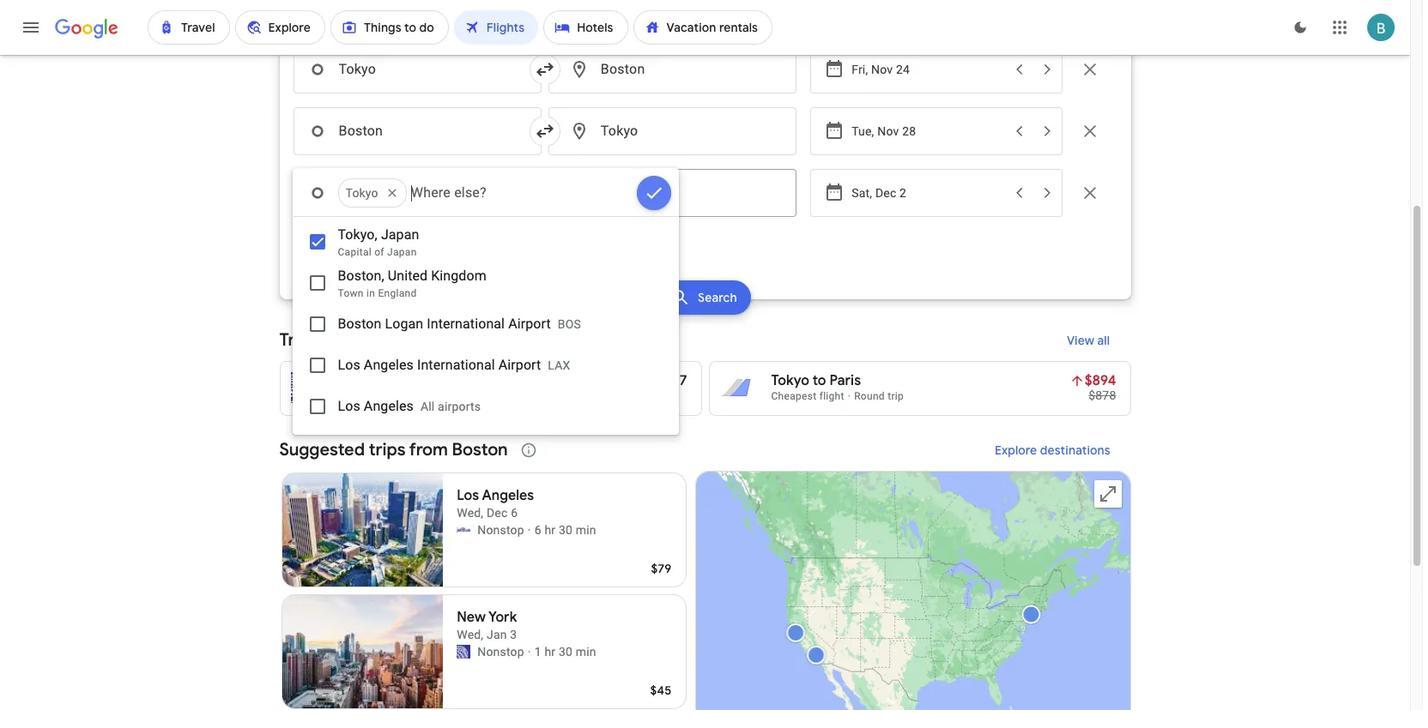 Task type: describe. For each thing, give the bounding box(es) containing it.
bos
[[558, 318, 581, 331]]

tracked prices
[[279, 330, 396, 351]]

where
[[411, 185, 451, 201]]

1 vertical spatial 6
[[535, 524, 542, 538]]

remove flight from tokyo to boston on sat, dec 2 image
[[1080, 183, 1100, 204]]

england
[[378, 288, 417, 300]]

tracked
[[279, 330, 343, 351]]

flight for cheapest flight
[[820, 391, 845, 403]]

list box containing tokyo, japan
[[293, 217, 678, 434]]

angeles for to
[[367, 373, 420, 390]]

change appearance image
[[1280, 7, 1321, 48]]

done image
[[644, 183, 664, 204]]

new
[[457, 610, 486, 627]]

wed, for new
[[457, 629, 484, 642]]

suggested trips from boston
[[279, 440, 508, 461]]

kingdom
[[431, 268, 487, 284]]

$894
[[1085, 373, 1117, 390]]

los for los angeles all airports
[[338, 398, 360, 415]]

swap origin and destination. image for departure text field
[[535, 59, 555, 80]]

tokyo for tokyo
[[346, 186, 378, 200]]

of
[[375, 246, 385, 258]]

swap origin and destination. image
[[535, 0, 555, 18]]

international for angeles
[[417, 357, 495, 374]]

$2,227
[[646, 373, 687, 390]]

town
[[338, 288, 364, 300]]

flight for add flight
[[340, 237, 370, 252]]

add
[[314, 237, 337, 252]]

capital
[[338, 246, 372, 258]]

1 hr 30 min
[[535, 646, 597, 659]]

boston logan international airport bos
[[338, 316, 581, 332]]

79 US dollars text field
[[651, 562, 672, 577]]

new york wed, jan 3
[[457, 610, 517, 642]]

lax
[[548, 359, 571, 373]]

departure text field for remove flight from boston to tokyo on tue, nov 28 icon
[[852, 108, 1004, 155]]

airport for boston logan international airport
[[508, 316, 551, 332]]

boston for suggested trips from boston
[[452, 440, 508, 461]]

6 hr 30 min
[[535, 524, 597, 538]]

boston, united kingdom town in england
[[338, 268, 487, 300]]

boston for los angeles to boston
[[440, 373, 485, 390]]

cheapest
[[772, 391, 817, 403]]

1 vertical spatial japan
[[387, 246, 417, 258]]

Where else? text field
[[410, 173, 633, 214]]

2 to from the left
[[813, 373, 827, 390]]

swap origin and destination. image for departure text box related to remove flight from boston to tokyo on tue, nov 28 icon
[[535, 121, 555, 142]]

30 for angeles
[[559, 524, 573, 538]]

3
[[510, 629, 517, 642]]

explore
[[995, 443, 1037, 459]]

explore destinations button
[[974, 430, 1131, 471]]

paris
[[830, 373, 861, 390]]

boston,
[[338, 268, 384, 284]]

hr for new york
[[545, 646, 556, 659]]

view
[[1068, 333, 1095, 349]]

view all
[[1068, 333, 1111, 349]]

nonstop for york
[[478, 646, 524, 659]]

2 round trip from the left
[[855, 391, 904, 403]]

hr for los angeles
[[545, 524, 556, 538]]

dec
[[487, 507, 508, 520]]

1 to from the left
[[423, 373, 436, 390]]

add flight
[[314, 237, 370, 252]]

los angeles wed, dec 6
[[457, 488, 534, 520]]

$878
[[1089, 389, 1117, 403]]

airport for los angeles international airport
[[499, 357, 541, 374]]

all
[[1098, 333, 1111, 349]]

else?
[[454, 185, 487, 201]]

explore destinations
[[995, 443, 1111, 459]]

add flight button
[[293, 231, 391, 258]]

united inside tracked prices region
[[342, 391, 373, 403]]

tokyo, japan capital of japan
[[338, 227, 419, 258]]

0 vertical spatial japan
[[381, 227, 419, 243]]

trips
[[369, 440, 406, 461]]

los angeles international airport lax
[[338, 357, 571, 374]]

los for los angeles international airport lax
[[338, 357, 360, 374]]

united inside boston, united kingdom town in england
[[388, 268, 428, 284]]

1 round from the left
[[383, 391, 414, 403]]

search
[[698, 290, 737, 306]]



Task type: vqa. For each thing, say whether or not it's contained in the screenshot.
trip to the right
yes



Task type: locate. For each thing, give the bounding box(es) containing it.
tokyo inside tracked prices region
[[772, 373, 810, 390]]

 image
[[848, 391, 851, 403]]

international for logan
[[427, 316, 505, 332]]

airport
[[508, 316, 551, 332], [499, 357, 541, 374]]

min
[[576, 524, 597, 538], [576, 646, 597, 659]]

1 vertical spatial flight
[[820, 391, 845, 403]]

1 vertical spatial min
[[576, 646, 597, 659]]

round trip
[[383, 391, 433, 403], [855, 391, 904, 403]]

1
[[535, 646, 542, 659]]

45 US dollars text field
[[650, 684, 672, 699]]

2 departure text field from the top
[[852, 170, 1004, 216]]

angeles inside tracked prices region
[[367, 373, 420, 390]]

angeles up los angeles all airports
[[367, 373, 420, 390]]

airports
[[438, 400, 481, 414]]

tracked prices region
[[279, 320, 1131, 416]]

1 vertical spatial swap origin and destination. image
[[535, 121, 555, 142]]

1 horizontal spatial tokyo
[[772, 373, 810, 390]]

0 vertical spatial hr
[[545, 524, 556, 538]]

angeles inside los angeles wed, dec 6
[[482, 488, 534, 505]]

 image left 6 hr 30 min
[[528, 522, 531, 539]]

to up cheapest flight
[[813, 373, 827, 390]]

1 vertical spatial airport
[[499, 357, 541, 374]]

international
[[427, 316, 505, 332], [417, 357, 495, 374]]

cheapest flight
[[772, 391, 845, 403]]

angeles down los angeles to boston
[[364, 398, 414, 415]]

round trip down los angeles to boston
[[383, 391, 433, 403]]

1 vertical spatial boston
[[440, 373, 485, 390]]

Departure text field
[[852, 108, 1004, 155], [852, 170, 1004, 216]]

6 right jetblue image
[[535, 524, 542, 538]]

1 vertical spatial wed,
[[457, 629, 484, 642]]

2 swap origin and destination. image from the top
[[535, 121, 555, 142]]

all
[[421, 400, 435, 414]]

1 min from the top
[[576, 524, 597, 538]]

1 horizontal spatial flight
[[820, 391, 845, 403]]

1 vertical spatial nonstop
[[478, 646, 524, 659]]

2 min from the top
[[576, 646, 597, 659]]

1 nonstop from the top
[[478, 524, 524, 538]]

los angeles all airports
[[338, 398, 481, 415]]

nonstop down the dec
[[478, 524, 524, 538]]

0 vertical spatial boston
[[338, 316, 382, 332]]

remove flight from tokyo to boston on fri, nov 24 image
[[1080, 59, 1100, 80]]

 image for los angeles
[[528, 522, 531, 539]]

2 hr from the top
[[545, 646, 556, 659]]

tokyo up tokyo,
[[346, 186, 378, 200]]

 image left 1
[[528, 644, 531, 661]]

tokyo to paris
[[772, 373, 861, 390]]

nonstop for angeles
[[478, 524, 524, 538]]

2  image from the top
[[528, 644, 531, 661]]

york
[[489, 610, 517, 627]]

flight inside tracked prices region
[[820, 391, 845, 403]]

where else?
[[411, 185, 487, 201]]

0 horizontal spatial round trip
[[383, 391, 433, 403]]

boston inside tracked prices region
[[440, 373, 485, 390]]

round trip down paris
[[855, 391, 904, 403]]

1 horizontal spatial round
[[855, 391, 885, 403]]

0 horizontal spatial round
[[383, 391, 414, 403]]

los for los angeles to boston
[[342, 373, 365, 390]]

angeles
[[364, 357, 414, 374], [367, 373, 420, 390], [364, 398, 414, 415], [482, 488, 534, 505]]

suggested trips from boston region
[[279, 430, 1131, 711]]

boston up airports
[[440, 373, 485, 390]]

enter your origin dialog
[[292, 168, 679, 435]]

logan
[[385, 316, 424, 332]]

0 horizontal spatial tokyo
[[346, 186, 378, 200]]

1  image from the top
[[528, 522, 531, 539]]

nonstop down jan
[[478, 646, 524, 659]]

2 round from the left
[[855, 391, 885, 403]]

0 vertical spatial international
[[427, 316, 505, 332]]

airport left lax
[[499, 357, 541, 374]]

6
[[511, 507, 518, 520], [535, 524, 542, 538]]

2227 US dollars text field
[[646, 373, 687, 390]]

0 vertical spatial swap origin and destination. image
[[535, 59, 555, 80]]

boston
[[338, 316, 382, 332], [440, 373, 485, 390], [452, 440, 508, 461]]

trip
[[417, 391, 433, 403], [888, 391, 904, 403]]

1 horizontal spatial trip
[[888, 391, 904, 403]]

flight
[[340, 237, 370, 252], [820, 391, 845, 403]]

round
[[383, 391, 414, 403], [855, 391, 885, 403]]

remove flight from boston to tokyo on tue, nov 28 image
[[1080, 121, 1100, 142]]

0 vertical spatial min
[[576, 524, 597, 538]]

boston inside list box
[[338, 316, 382, 332]]

international down boston logan international airport bos on the left
[[417, 357, 495, 374]]

wed, up jetblue image
[[457, 507, 484, 520]]

$45
[[650, 684, 672, 699]]

0 vertical spatial  image
[[528, 522, 531, 539]]

angeles for international
[[364, 357, 414, 374]]

1 horizontal spatial to
[[813, 373, 827, 390]]

0 horizontal spatial to
[[423, 373, 436, 390]]

$79
[[651, 562, 672, 577]]

wed, down new in the left of the page
[[457, 629, 484, 642]]

1 vertical spatial hr
[[545, 646, 556, 659]]

1 swap origin and destination. image from the top
[[535, 59, 555, 80]]

list box
[[293, 217, 678, 434]]

angeles for all
[[364, 398, 414, 415]]

los
[[338, 357, 360, 374], [342, 373, 365, 390], [338, 398, 360, 415], [457, 488, 479, 505]]

0 vertical spatial 6
[[511, 507, 518, 520]]

1 vertical spatial united
[[342, 391, 373, 403]]

0 vertical spatial wed,
[[457, 507, 484, 520]]

Departure text field
[[852, 46, 1004, 93]]

to up the all
[[423, 373, 436, 390]]

0 horizontal spatial united
[[342, 391, 373, 403]]

los inside tracked prices region
[[342, 373, 365, 390]]

30
[[559, 524, 573, 538], [559, 646, 573, 659]]

united down los angeles to boston
[[342, 391, 373, 403]]

878 US dollars text field
[[1089, 389, 1117, 403]]

angeles down prices
[[364, 357, 414, 374]]

0 vertical spatial united
[[388, 268, 428, 284]]

0 vertical spatial airport
[[508, 316, 551, 332]]

in
[[367, 288, 375, 300]]

2 30 from the top
[[559, 646, 573, 659]]

round down los angeles to boston
[[383, 391, 414, 403]]

where else? list box
[[338, 173, 633, 214]]

nonstop
[[478, 524, 524, 538], [478, 646, 524, 659]]

0 horizontal spatial 6
[[511, 507, 518, 520]]

1 vertical spatial international
[[417, 357, 495, 374]]

tokyo up cheapest
[[772, 373, 810, 390]]

swap origin and destination. image up 'where else?' text box
[[535, 121, 555, 142]]

angeles up the dec
[[482, 488, 534, 505]]

1 trip from the left
[[417, 391, 433, 403]]

prices
[[347, 330, 396, 351]]

1 vertical spatial tokyo
[[772, 373, 810, 390]]

tokyo option
[[338, 173, 407, 214]]

to
[[423, 373, 436, 390], [813, 373, 827, 390]]

suggested
[[279, 440, 365, 461]]

japan right of
[[387, 246, 417, 258]]

airport left bos
[[508, 316, 551, 332]]

0 vertical spatial nonstop
[[478, 524, 524, 538]]

international up los angeles international airport lax at the bottom left of page
[[427, 316, 505, 332]]

1 vertical spatial  image
[[528, 644, 531, 661]]

tokyo inside option
[[346, 186, 378, 200]]

1 vertical spatial departure text field
[[852, 170, 1004, 216]]

wed, for los
[[457, 507, 484, 520]]

1 30 from the top
[[559, 524, 573, 538]]

japan up of
[[381, 227, 419, 243]]

boston down airports
[[452, 440, 508, 461]]

jetblue image
[[457, 524, 471, 538]]

1 horizontal spatial round trip
[[855, 391, 904, 403]]

main menu image
[[21, 17, 41, 38]]

flight inside button
[[340, 237, 370, 252]]

boston down town
[[338, 316, 382, 332]]

Flight search field
[[266, 0, 1145, 435]]

wed,
[[457, 507, 484, 520], [457, 629, 484, 642]]

0 horizontal spatial flight
[[340, 237, 370, 252]]

894 US dollars text field
[[1085, 373, 1117, 390]]

1 horizontal spatial 6
[[535, 524, 542, 538]]

united image
[[457, 646, 471, 659]]

2 nonstop from the top
[[478, 646, 524, 659]]

los for los angeles wed, dec 6
[[457, 488, 479, 505]]

wed, inside los angeles wed, dec 6
[[457, 507, 484, 520]]

1 vertical spatial 30
[[559, 646, 573, 659]]

30 for york
[[559, 646, 573, 659]]

None text field
[[549, 46, 797, 94], [293, 107, 542, 155], [549, 107, 797, 155], [549, 46, 797, 94], [293, 107, 542, 155], [549, 107, 797, 155]]

6 inside los angeles wed, dec 6
[[511, 507, 518, 520]]

0 vertical spatial tokyo
[[346, 186, 378, 200]]

wed, inside 'new york wed, jan 3'
[[457, 629, 484, 642]]

1 horizontal spatial united
[[388, 268, 428, 284]]

japan
[[381, 227, 419, 243], [387, 246, 417, 258]]

jan
[[487, 629, 507, 642]]

tokyo,
[[338, 227, 378, 243]]

swap origin and destination. image
[[535, 59, 555, 80], [535, 121, 555, 142]]

6 right the dec
[[511, 507, 518, 520]]

los inside los angeles wed, dec 6
[[457, 488, 479, 505]]

search button
[[660, 281, 751, 315]]

1 round trip from the left
[[383, 391, 433, 403]]

swap origin and destination. image down swap origin and destination. image
[[535, 59, 555, 80]]

0 vertical spatial flight
[[340, 237, 370, 252]]

2 wed, from the top
[[457, 629, 484, 642]]

 image
[[528, 522, 531, 539], [528, 644, 531, 661]]

1 hr from the top
[[545, 524, 556, 538]]

united
[[388, 268, 428, 284], [342, 391, 373, 403]]

 image inside tracked prices region
[[848, 391, 851, 403]]

united up england
[[388, 268, 428, 284]]

min for york
[[576, 646, 597, 659]]

round down paris
[[855, 391, 885, 403]]

los angeles to boston
[[342, 373, 485, 390]]

destinations
[[1040, 443, 1111, 459]]

angeles for wed,
[[482, 488, 534, 505]]

None text field
[[293, 46, 542, 94]]

1 wed, from the top
[[457, 507, 484, 520]]

tokyo for tokyo to paris
[[772, 373, 810, 390]]

 image for new york
[[528, 644, 531, 661]]

2 vertical spatial boston
[[452, 440, 508, 461]]

min for angeles
[[576, 524, 597, 538]]

from
[[409, 440, 448, 461]]

departure text field for remove flight from tokyo to boston on sat, dec 2 image
[[852, 170, 1004, 216]]

hr
[[545, 524, 556, 538], [545, 646, 556, 659]]

0 horizontal spatial trip
[[417, 391, 433, 403]]

0 vertical spatial departure text field
[[852, 108, 1004, 155]]

1 departure text field from the top
[[852, 108, 1004, 155]]

boston inside region
[[452, 440, 508, 461]]

2 trip from the left
[[888, 391, 904, 403]]

tokyo
[[346, 186, 378, 200], [772, 373, 810, 390]]

0 vertical spatial 30
[[559, 524, 573, 538]]



